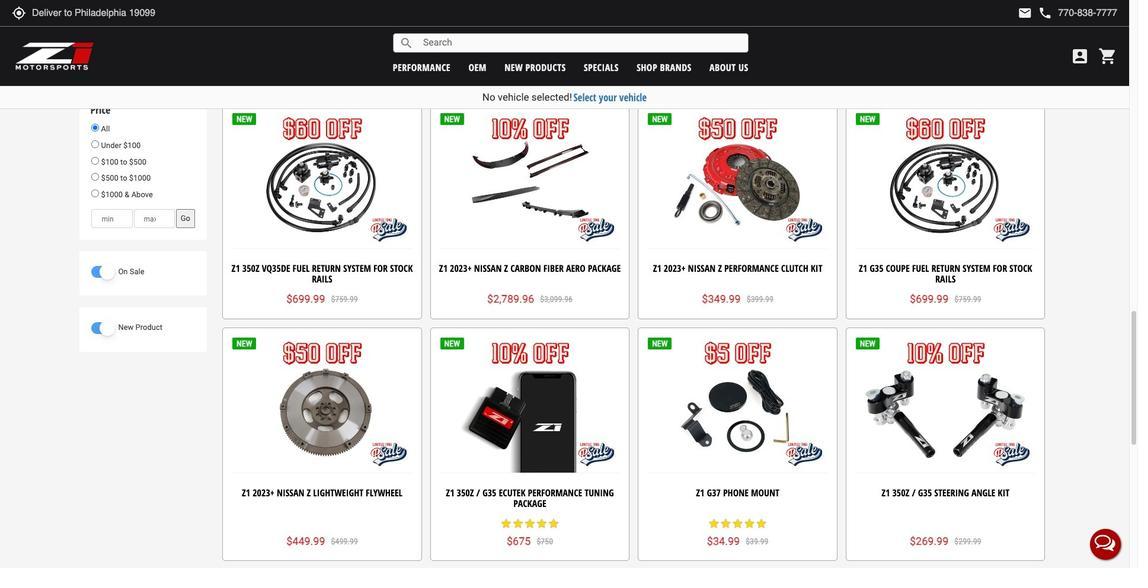 Task type: vqa. For each thing, say whether or not it's contained in the screenshot.
WELD
no



Task type: locate. For each thing, give the bounding box(es) containing it.
3 & up image
[[92, 33, 100, 45]]

None radio
[[92, 157, 99, 165], [92, 173, 99, 181], [92, 190, 99, 197], [92, 157, 99, 165], [92, 173, 99, 181], [92, 190, 99, 197]]

None radio
[[92, 124, 99, 132], [92, 141, 99, 148], [92, 124, 99, 132], [92, 141, 99, 148]]

2 & up image
[[92, 45, 100, 57]]



Task type: describe. For each thing, give the bounding box(es) containing it.
min number field
[[92, 209, 133, 228]]

max number field
[[134, 209, 175, 228]]

z1 motorsports logo image
[[15, 42, 95, 71]]

1 & up image
[[92, 57, 100, 68]]

Search search field
[[414, 34, 748, 52]]



